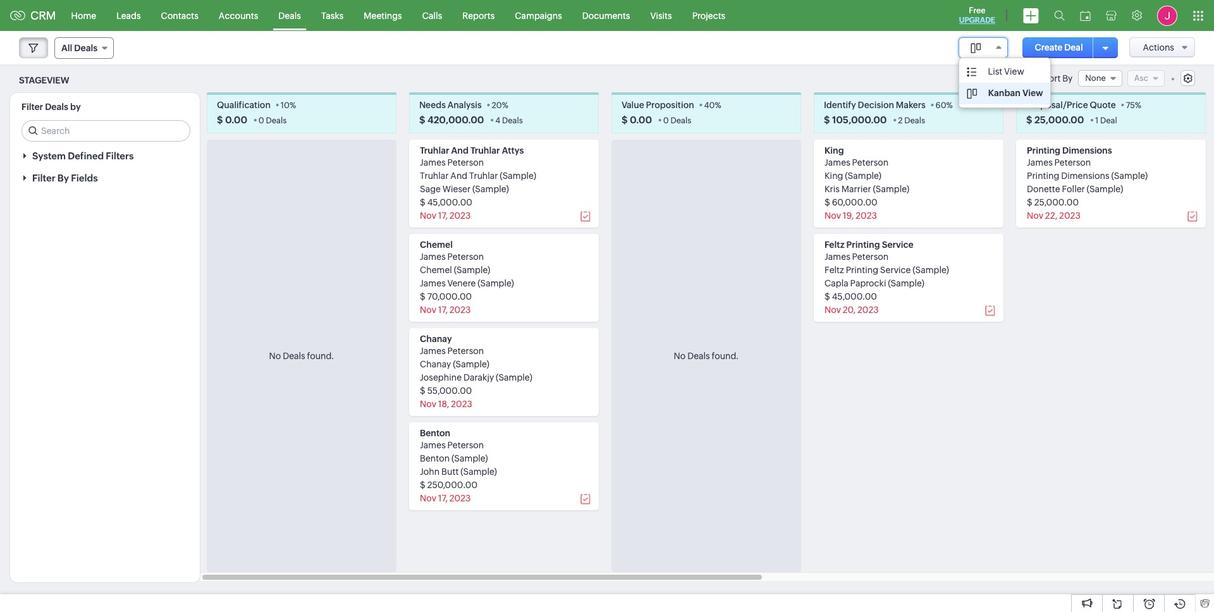 Task type: describe. For each thing, give the bounding box(es) containing it.
1 vertical spatial service
[[881, 265, 911, 275]]

peterson inside king james peterson king (sample) kris marrier (sample) $ 60,000.00 nov 19, 2023
[[853, 158, 889, 168]]

free
[[969, 6, 986, 15]]

all
[[61, 43, 72, 53]]

list view
[[989, 66, 1025, 77]]

capla paprocki (sample) link
[[825, 279, 925, 289]]

campaigns link
[[505, 0, 572, 31]]

king james peterson king (sample) kris marrier (sample) $ 60,000.00 nov 19, 2023
[[825, 146, 910, 221]]

(sample) down truhlar and truhlar (sample) link
[[473, 184, 509, 194]]

documents link
[[572, 0, 641, 31]]

analysis
[[448, 100, 482, 110]]

19,
[[843, 211, 854, 221]]

70,000.00
[[427, 292, 472, 302]]

leads
[[116, 10, 141, 21]]

(sample) up josephine darakjy (sample) link
[[453, 360, 490, 370]]

james venere (sample) link
[[420, 279, 514, 289]]

peterson inside feltz printing service james peterson feltz printing service (sample) capla paprocki (sample) $ 45,000.00 nov 20, 2023
[[853, 252, 889, 262]]

james inside benton james peterson benton (sample) john butt (sample) $ 250,000.00 nov 17, 2023
[[420, 441, 446, 451]]

filter by fields
[[32, 173, 98, 184]]

identify decision makers
[[824, 100, 926, 110]]

10 %
[[281, 101, 296, 110]]

darakjy
[[464, 373, 494, 383]]

2023 inside benton james peterson benton (sample) john butt (sample) $ 250,000.00 nov 17, 2023
[[450, 494, 471, 504]]

james inside king james peterson king (sample) kris marrier (sample) $ 60,000.00 nov 19, 2023
[[825, 158, 851, 168]]

(sample) down printing dimensions (sample) link
[[1087, 184, 1124, 194]]

2 feltz from the top
[[825, 265, 844, 275]]

upgrade
[[960, 16, 996, 25]]

deal for create deal
[[1065, 42, 1084, 53]]

view for list view
[[1005, 66, 1025, 77]]

printing dimensions link
[[1027, 146, 1113, 156]]

profile element
[[1150, 0, 1186, 31]]

2023 inside feltz printing service james peterson feltz printing service (sample) capla paprocki (sample) $ 45,000.00 nov 20, 2023
[[858, 305, 879, 315]]

feltz printing service link
[[825, 240, 914, 250]]

2 chanay from the top
[[420, 360, 451, 370]]

1 chanay from the top
[[420, 334, 452, 344]]

josephine darakjy (sample) link
[[420, 373, 533, 383]]

Search text field
[[22, 121, 190, 141]]

1 chemel from the top
[[420, 240, 453, 250]]

60,000.00
[[832, 198, 878, 208]]

accounts link
[[209, 0, 268, 31]]

truhlar up truhlar and truhlar (sample) link
[[471, 146, 500, 156]]

105,000.00
[[832, 115, 887, 125]]

stageview
[[19, 75, 69, 85]]

quote
[[1090, 100, 1116, 110]]

$ down qualification
[[217, 115, 223, 125]]

nov inside the printing dimensions james peterson printing dimensions (sample) donette foller (sample) $ 25,000.00 nov 22, 2023
[[1027, 211, 1044, 221]]

1 25,000.00 from the top
[[1035, 115, 1085, 125]]

2023 inside chanay james peterson chanay (sample) josephine darakjy (sample) $ 55,000.00 nov 18, 2023
[[451, 399, 473, 410]]

meetings link
[[354, 0, 412, 31]]

1 deal
[[1096, 116, 1118, 125]]

chanay james peterson chanay (sample) josephine darakjy (sample) $ 55,000.00 nov 18, 2023
[[420, 334, 533, 410]]

0.00 for value proposition
[[630, 115, 652, 125]]

leads link
[[106, 0, 151, 31]]

(sample) down attys
[[500, 171, 537, 181]]

0 vertical spatial size image
[[971, 42, 981, 54]]

by
[[70, 102, 81, 112]]

king link
[[825, 146, 844, 156]]

defined
[[68, 151, 104, 162]]

10
[[281, 101, 290, 110]]

identify
[[824, 100, 857, 110]]

search image
[[1055, 10, 1065, 21]]

found. for qualification
[[307, 351, 334, 361]]

reports
[[463, 10, 495, 21]]

$ inside chanay james peterson chanay (sample) josephine darakjy (sample) $ 55,000.00 nov 18, 2023
[[420, 386, 426, 396]]

17, for benton
[[438, 494, 448, 504]]

0.00 for qualification
[[225, 115, 247, 125]]

kris
[[825, 184, 840, 194]]

crm
[[30, 9, 56, 22]]

james down chemel link
[[420, 252, 446, 262]]

marrier
[[842, 184, 872, 194]]

by for sort
[[1063, 73, 1073, 84]]

(sample) right 'marrier'
[[873, 184, 910, 194]]

(sample) down feltz printing service (sample) link
[[888, 279, 925, 289]]

nov inside benton james peterson benton (sample) john butt (sample) $ 250,000.00 nov 17, 2023
[[420, 494, 437, 504]]

1
[[1096, 116, 1099, 125]]

2
[[898, 116, 903, 125]]

proposal/price
[[1027, 100, 1089, 110]]

campaigns
[[515, 10, 562, 21]]

create deal
[[1035, 42, 1084, 53]]

0 for value proposition
[[664, 116, 669, 125]]

james inside the printing dimensions james peterson printing dimensions (sample) donette foller (sample) $ 25,000.00 nov 22, 2023
[[1027, 158, 1053, 168]]

needs
[[419, 100, 446, 110]]

20 %
[[492, 101, 509, 110]]

kris marrier (sample) link
[[825, 184, 910, 194]]

$ 420,000.00
[[419, 115, 484, 125]]

contacts link
[[151, 0, 209, 31]]

capla
[[825, 279, 849, 289]]

butt
[[442, 467, 459, 477]]

filter by fields button
[[10, 167, 200, 189]]

truhlar down $ 420,000.00
[[420, 146, 450, 156]]

45,000.00 inside feltz printing service james peterson feltz printing service (sample) capla paprocki (sample) $ 45,000.00 nov 20, 2023
[[832, 292, 877, 302]]

truhlar and truhlar (sample) link
[[420, 171, 537, 181]]

2 king from the top
[[825, 171, 844, 181]]

$ inside feltz printing service james peterson feltz printing service (sample) capla paprocki (sample) $ 45,000.00 nov 20, 2023
[[825, 292, 831, 302]]

40 %
[[704, 101, 722, 110]]

printing dimensions james peterson printing dimensions (sample) donette foller (sample) $ 25,000.00 nov 22, 2023
[[1027, 146, 1148, 221]]

1 benton from the top
[[420, 428, 451, 439]]

no for qualification
[[269, 351, 281, 361]]

benton james peterson benton (sample) john butt (sample) $ 250,000.00 nov 17, 2023
[[420, 428, 497, 504]]

deals link
[[268, 0, 311, 31]]

visits
[[651, 10, 672, 21]]

filter for filter deals by
[[22, 102, 43, 112]]

calendar image
[[1081, 10, 1091, 21]]

truhlar and truhlar attys james peterson truhlar and truhlar (sample) sage wieser (sample) $ 45,000.00 nov 17, 2023
[[420, 146, 537, 221]]

no deals found. for qualification
[[269, 351, 334, 361]]

wieser
[[443, 184, 471, 194]]

printing down 19,
[[847, 240, 880, 250]]

None field
[[1079, 70, 1123, 87]]

documents
[[583, 10, 630, 21]]

17, for chemel
[[438, 305, 448, 315]]

$ inside the printing dimensions james peterson printing dimensions (sample) donette foller (sample) $ 25,000.00 nov 22, 2023
[[1027, 198, 1033, 208]]

actions
[[1143, 42, 1175, 53]]

60
[[936, 101, 947, 110]]

fields
[[71, 173, 98, 184]]

accounts
[[219, 10, 258, 21]]

deal for 1 deal
[[1101, 116, 1118, 125]]

(sample) right venere
[[478, 279, 514, 289]]

kanban
[[989, 88, 1021, 98]]

peterson inside chemel james peterson chemel (sample) james venere (sample) $ 70,000.00 nov 17, 2023
[[448, 252, 484, 262]]

$ inside truhlar and truhlar attys james peterson truhlar and truhlar (sample) sage wieser (sample) $ 45,000.00 nov 17, 2023
[[420, 198, 426, 208]]

$ 0.00 for value proposition
[[622, 115, 652, 125]]

peterson inside truhlar and truhlar attys james peterson truhlar and truhlar (sample) sage wieser (sample) $ 45,000.00 nov 17, 2023
[[448, 158, 484, 168]]

donette
[[1027, 184, 1061, 194]]

17, inside truhlar and truhlar attys james peterson truhlar and truhlar (sample) sage wieser (sample) $ 45,000.00 nov 17, 2023
[[438, 211, 448, 221]]

list box containing list view
[[960, 58, 1051, 108]]

paprocki
[[851, 279, 887, 289]]

$ 105,000.00
[[824, 115, 887, 125]]

josephine
[[420, 373, 462, 383]]

1 vertical spatial and
[[451, 171, 468, 181]]

0 vertical spatial and
[[451, 146, 469, 156]]



Task type: vqa. For each thing, say whether or not it's contained in the screenshot.
account name
no



Task type: locate. For each thing, give the bounding box(es) containing it.
0 deals down 10 at the left top
[[259, 116, 287, 125]]

home
[[71, 10, 96, 21]]

1 horizontal spatial $ 0.00
[[622, 115, 652, 125]]

1 horizontal spatial 0.00
[[630, 115, 652, 125]]

truhlar up sage
[[420, 171, 449, 181]]

2 25,000.00 from the top
[[1035, 198, 1079, 208]]

$ down donette
[[1027, 198, 1033, 208]]

chanay (sample) link
[[420, 360, 490, 370]]

contacts
[[161, 10, 199, 21]]

benton (sample) link
[[420, 454, 488, 464]]

visits link
[[641, 0, 682, 31]]

2 vertical spatial size image
[[967, 88, 977, 99]]

deals inside the deals link
[[279, 10, 301, 21]]

no deals found. for value proposition
[[674, 351, 739, 361]]

reports link
[[453, 0, 505, 31]]

$ down capla
[[825, 292, 831, 302]]

1 vertical spatial dimensions
[[1062, 171, 1110, 181]]

filter
[[22, 102, 43, 112], [32, 173, 55, 184]]

james up 70,000.00
[[420, 279, 446, 289]]

0 vertical spatial 17,
[[438, 211, 448, 221]]

view
[[1005, 66, 1025, 77], [1023, 88, 1044, 98]]

(sample) right darakjy
[[496, 373, 533, 383]]

20
[[492, 101, 502, 110]]

$ 25,000.00
[[1027, 115, 1085, 125]]

0 deals
[[259, 116, 287, 125], [664, 116, 692, 125]]

printing up donette
[[1027, 171, 1060, 181]]

service up feltz printing service (sample) link
[[882, 240, 914, 250]]

crm link
[[10, 9, 56, 22]]

by right sort
[[1063, 73, 1073, 84]]

1 horizontal spatial 0 deals
[[664, 116, 692, 125]]

1 vertical spatial 25,000.00
[[1035, 198, 1079, 208]]

peterson inside the printing dimensions james peterson printing dimensions (sample) donette foller (sample) $ 25,000.00 nov 22, 2023
[[1055, 158, 1092, 168]]

1 vertical spatial 17,
[[438, 305, 448, 315]]

chemel link
[[420, 240, 453, 250]]

5 % from the left
[[1135, 101, 1142, 110]]

1 vertical spatial filter
[[32, 173, 55, 184]]

none
[[1086, 73, 1106, 83]]

18,
[[438, 399, 449, 410]]

0 vertical spatial 45,000.00
[[427, 198, 473, 208]]

0
[[259, 116, 264, 125], [664, 116, 669, 125]]

and down '420,000.00'
[[451, 146, 469, 156]]

1 vertical spatial size image
[[967, 66, 977, 78]]

2 chemel from the top
[[420, 265, 452, 275]]

1 $ 0.00 from the left
[[217, 115, 247, 125]]

printing down $ 25,000.00
[[1027, 146, 1061, 156]]

found.
[[307, 351, 334, 361], [712, 351, 739, 361]]

printing dimensions (sample) link
[[1027, 171, 1148, 181]]

benton
[[420, 428, 451, 439], [420, 454, 450, 464]]

0 down proposition
[[664, 116, 669, 125]]

value proposition
[[622, 100, 695, 110]]

size image for list view
[[967, 66, 977, 78]]

0 vertical spatial king
[[825, 146, 844, 156]]

1 horizontal spatial deal
[[1101, 116, 1118, 125]]

$ down kanban view
[[1027, 115, 1033, 125]]

0 vertical spatial benton
[[420, 428, 451, 439]]

nov left 19,
[[825, 211, 841, 221]]

calls link
[[412, 0, 453, 31]]

filters
[[106, 151, 134, 162]]

value
[[622, 100, 645, 110]]

0 deals down proposition
[[664, 116, 692, 125]]

deal right create
[[1065, 42, 1084, 53]]

2023 down 55,000.00
[[451, 399, 473, 410]]

size image inside "list view" option
[[967, 66, 977, 78]]

1 0 deals from the left
[[259, 116, 287, 125]]

1 vertical spatial chanay
[[420, 360, 451, 370]]

$ inside king james peterson king (sample) kris marrier (sample) $ 60,000.00 nov 19, 2023
[[825, 198, 831, 208]]

40
[[704, 101, 715, 110]]

peterson down truhlar and truhlar attys link
[[448, 158, 484, 168]]

0 vertical spatial filter
[[22, 102, 43, 112]]

1 0.00 from the left
[[225, 115, 247, 125]]

% up 4 deals
[[502, 101, 509, 110]]

$ inside chemel james peterson chemel (sample) james venere (sample) $ 70,000.00 nov 17, 2023
[[420, 292, 426, 302]]

$ down needs
[[419, 115, 426, 125]]

2 no deals found. from the left
[[674, 351, 739, 361]]

2 17, from the top
[[438, 305, 448, 315]]

0 horizontal spatial found.
[[307, 351, 334, 361]]

2 0 from the left
[[664, 116, 669, 125]]

All Deals field
[[54, 37, 114, 59]]

by left fields
[[57, 173, 69, 184]]

size image inside kanban view option
[[967, 88, 977, 99]]

25,000.00 down proposal/price
[[1035, 115, 1085, 125]]

james
[[420, 158, 446, 168], [825, 158, 851, 168], [1027, 158, 1053, 168], [420, 252, 446, 262], [825, 252, 851, 262], [420, 279, 446, 289], [420, 346, 446, 356], [420, 441, 446, 451]]

1 king from the top
[[825, 146, 844, 156]]

service up capla paprocki (sample) link
[[881, 265, 911, 275]]

0 deals for value proposition
[[664, 116, 692, 125]]

and up the wieser at the top left
[[451, 171, 468, 181]]

nov down 70,000.00
[[420, 305, 437, 315]]

deal
[[1065, 42, 1084, 53], [1101, 116, 1118, 125]]

by
[[1063, 73, 1073, 84], [57, 173, 69, 184]]

feltz printing service james peterson feltz printing service (sample) capla paprocki (sample) $ 45,000.00 nov 20, 2023
[[825, 240, 950, 315]]

0 horizontal spatial 0 deals
[[259, 116, 287, 125]]

deals inside 'all deals' field
[[74, 43, 98, 53]]

size image left "kanban"
[[967, 88, 977, 99]]

1 0 from the left
[[259, 116, 264, 125]]

proposition
[[646, 100, 695, 110]]

0 horizontal spatial no deals found.
[[269, 351, 334, 361]]

$ down value
[[622, 115, 628, 125]]

1 horizontal spatial 0
[[664, 116, 669, 125]]

2023 down 250,000.00
[[450, 494, 471, 504]]

makers
[[896, 100, 926, 110]]

king
[[825, 146, 844, 156], [825, 171, 844, 181]]

create menu image
[[1024, 8, 1039, 23]]

chemel up chemel (sample) link on the left top of the page
[[420, 240, 453, 250]]

benton link
[[420, 428, 451, 439]]

peterson inside chanay james peterson chanay (sample) josephine darakjy (sample) $ 55,000.00 nov 18, 2023
[[448, 346, 484, 356]]

deals
[[279, 10, 301, 21], [74, 43, 98, 53], [45, 102, 68, 112], [266, 116, 287, 125], [502, 116, 523, 125], [671, 116, 692, 125], [905, 116, 926, 125], [283, 351, 305, 361], [688, 351, 710, 361]]

filter down the system
[[32, 173, 55, 184]]

feltz
[[825, 240, 845, 250], [825, 265, 844, 275]]

2 % from the left
[[502, 101, 509, 110]]

0 deals for qualification
[[259, 116, 287, 125]]

peterson up 'king (sample)' link
[[853, 158, 889, 168]]

(sample) up donette foller (sample) link
[[1112, 171, 1148, 181]]

% for proposal/price quote
[[1135, 101, 1142, 110]]

$ 0.00
[[217, 115, 247, 125], [622, 115, 652, 125]]

$ left 70,000.00
[[420, 292, 426, 302]]

projects
[[693, 10, 726, 21]]

king up kris
[[825, 171, 844, 181]]

2 no from the left
[[674, 351, 686, 361]]

profile image
[[1158, 5, 1178, 26]]

1 horizontal spatial found.
[[712, 351, 739, 361]]

22,
[[1046, 211, 1058, 221]]

2023 inside king james peterson king (sample) kris marrier (sample) $ 60,000.00 nov 19, 2023
[[856, 211, 877, 221]]

size image left list
[[967, 66, 977, 78]]

0 for qualification
[[259, 116, 264, 125]]

% for value proposition
[[715, 101, 722, 110]]

% right proposition
[[715, 101, 722, 110]]

peterson inside benton james peterson benton (sample) john butt (sample) $ 250,000.00 nov 17, 2023
[[448, 441, 484, 451]]

250,000.00
[[427, 480, 478, 490]]

3 17, from the top
[[438, 494, 448, 504]]

0 horizontal spatial by
[[57, 173, 69, 184]]

0 horizontal spatial deal
[[1065, 42, 1084, 53]]

filter inside dropdown button
[[32, 173, 55, 184]]

0 vertical spatial deal
[[1065, 42, 1084, 53]]

0.00 down value
[[630, 115, 652, 125]]

17, down 70,000.00
[[438, 305, 448, 315]]

size image for kanban view
[[967, 88, 977, 99]]

by inside filter by fields dropdown button
[[57, 173, 69, 184]]

chemel james peterson chemel (sample) james venere (sample) $ 70,000.00 nov 17, 2023
[[420, 240, 514, 315]]

james down benton link at left bottom
[[420, 441, 446, 451]]

james up capla
[[825, 252, 851, 262]]

benton down 18,
[[420, 428, 451, 439]]

chemel down chemel link
[[420, 265, 452, 275]]

0 horizontal spatial no
[[269, 351, 281, 361]]

view up proposal/price
[[1023, 88, 1044, 98]]

james down chanay link
[[420, 346, 446, 356]]

truhlar and truhlar attys link
[[420, 146, 524, 156]]

17, inside chemel james peterson chemel (sample) james venere (sample) $ 70,000.00 nov 17, 2023
[[438, 305, 448, 315]]

2 found. from the left
[[712, 351, 739, 361]]

0 horizontal spatial 45,000.00
[[427, 198, 473, 208]]

17, down 250,000.00
[[438, 494, 448, 504]]

free upgrade
[[960, 6, 996, 25]]

sort by
[[1044, 73, 1073, 84]]

create menu element
[[1016, 0, 1047, 31]]

dimensions up donette foller (sample) link
[[1062, 171, 1110, 181]]

60 %
[[936, 101, 953, 110]]

17, down sage
[[438, 211, 448, 221]]

peterson up "benton (sample)" link
[[448, 441, 484, 451]]

system
[[32, 151, 66, 162]]

peterson down "printing dimensions" link
[[1055, 158, 1092, 168]]

james inside feltz printing service james peterson feltz printing service (sample) capla paprocki (sample) $ 45,000.00 nov 20, 2023
[[825, 252, 851, 262]]

0 horizontal spatial 0.00
[[225, 115, 247, 125]]

2023 right 20, on the right of page
[[858, 305, 879, 315]]

0 vertical spatial view
[[1005, 66, 1025, 77]]

printing up paprocki
[[846, 265, 879, 275]]

(sample) up james venere (sample) link
[[454, 265, 491, 275]]

nov inside king james peterson king (sample) kris marrier (sample) $ 60,000.00 nov 19, 2023
[[825, 211, 841, 221]]

1 vertical spatial 45,000.00
[[832, 292, 877, 302]]

view right list
[[1005, 66, 1025, 77]]

2 vertical spatial 17,
[[438, 494, 448, 504]]

1 horizontal spatial by
[[1063, 73, 1073, 84]]

king up 'king (sample)' link
[[825, 146, 844, 156]]

kanban view option
[[960, 83, 1051, 104]]

search element
[[1047, 0, 1073, 31]]

attys
[[502, 146, 524, 156]]

system defined filters button
[[10, 145, 200, 167]]

nov inside chemel james peterson chemel (sample) james venere (sample) $ 70,000.00 nov 17, 2023
[[420, 305, 437, 315]]

1 vertical spatial by
[[57, 173, 69, 184]]

0 vertical spatial feltz
[[825, 240, 845, 250]]

1 vertical spatial deal
[[1101, 116, 1118, 125]]

1 vertical spatial view
[[1023, 88, 1044, 98]]

0 vertical spatial dimensions
[[1063, 146, 1113, 156]]

$ down identify
[[824, 115, 830, 125]]

truhlar up sage wieser (sample) link
[[469, 171, 498, 181]]

% for qualification
[[290, 101, 296, 110]]

1 feltz from the top
[[825, 240, 845, 250]]

list box
[[960, 58, 1051, 108]]

nov inside chanay james peterson chanay (sample) josephine darakjy (sample) $ 55,000.00 nov 18, 2023
[[420, 399, 437, 410]]

2 0.00 from the left
[[630, 115, 652, 125]]

peterson down feltz printing service link on the right top of page
[[853, 252, 889, 262]]

1 vertical spatial feltz
[[825, 265, 844, 275]]

17, inside benton james peterson benton (sample) john butt (sample) $ 250,000.00 nov 17, 2023
[[438, 494, 448, 504]]

1 horizontal spatial 45,000.00
[[832, 292, 877, 302]]

benton up john
[[420, 454, 450, 464]]

dimensions
[[1063, 146, 1113, 156], [1062, 171, 1110, 181]]

$ down josephine
[[420, 386, 426, 396]]

kanban view
[[989, 88, 1044, 98]]

2023 right 22,
[[1060, 211, 1081, 221]]

$ down kris
[[825, 198, 831, 208]]

nov inside truhlar and truhlar attys james peterson truhlar and truhlar (sample) sage wieser (sample) $ 45,000.00 nov 17, 2023
[[420, 211, 437, 221]]

$ down sage
[[420, 198, 426, 208]]

0 vertical spatial by
[[1063, 73, 1073, 84]]

nov down sage
[[420, 211, 437, 221]]

% for identify decision makers
[[947, 101, 953, 110]]

4 % from the left
[[947, 101, 953, 110]]

found. for value proposition
[[712, 351, 739, 361]]

list view option
[[960, 61, 1051, 83]]

chemel (sample) link
[[420, 265, 491, 275]]

system defined filters
[[32, 151, 134, 162]]

(sample) up capla paprocki (sample) link
[[913, 265, 950, 275]]

25,000.00 up 22,
[[1035, 198, 1079, 208]]

nov inside feltz printing service james peterson feltz printing service (sample) capla paprocki (sample) $ 45,000.00 nov 20, 2023
[[825, 305, 841, 315]]

1 17, from the top
[[438, 211, 448, 221]]

decision
[[858, 100, 895, 110]]

view for kanban view
[[1023, 88, 1044, 98]]

75 %
[[1126, 101, 1142, 110]]

2 benton from the top
[[420, 454, 450, 464]]

45,000.00 up 20, on the right of page
[[832, 292, 877, 302]]

sage
[[420, 184, 441, 194]]

filter for filter by fields
[[32, 173, 55, 184]]

peterson up chemel (sample) link on the left top of the page
[[448, 252, 484, 262]]

% for needs analysis
[[502, 101, 509, 110]]

foller
[[1062, 184, 1085, 194]]

james inside truhlar and truhlar attys james peterson truhlar and truhlar (sample) sage wieser (sample) $ 45,000.00 nov 17, 2023
[[420, 158, 446, 168]]

1 % from the left
[[290, 101, 296, 110]]

45,000.00 inside truhlar and truhlar attys james peterson truhlar and truhlar (sample) sage wieser (sample) $ 45,000.00 nov 17, 2023
[[427, 198, 473, 208]]

2 deals
[[898, 116, 926, 125]]

25,000.00
[[1035, 115, 1085, 125], [1035, 198, 1079, 208]]

chanay
[[420, 334, 452, 344], [420, 360, 451, 370]]

size image
[[971, 42, 981, 54], [967, 66, 977, 78], [967, 88, 977, 99]]

2 0 deals from the left
[[664, 116, 692, 125]]

no for value proposition
[[674, 351, 686, 361]]

1 no deals found. from the left
[[269, 351, 334, 361]]

$ inside benton james peterson benton (sample) john butt (sample) $ 250,000.00 nov 17, 2023
[[420, 480, 426, 490]]

0 horizontal spatial 0
[[259, 116, 264, 125]]

james up donette
[[1027, 158, 1053, 168]]

deal right "1"
[[1101, 116, 1118, 125]]

2023 inside truhlar and truhlar attys james peterson truhlar and truhlar (sample) sage wieser (sample) $ 45,000.00 nov 17, 2023
[[450, 211, 471, 221]]

1 vertical spatial king
[[825, 171, 844, 181]]

(sample) down "benton (sample)" link
[[461, 467, 497, 477]]

2023 down the wieser at the top left
[[450, 211, 471, 221]]

$
[[217, 115, 223, 125], [419, 115, 426, 125], [622, 115, 628, 125], [824, 115, 830, 125], [1027, 115, 1033, 125], [420, 198, 426, 208], [825, 198, 831, 208], [1027, 198, 1033, 208], [420, 292, 426, 302], [825, 292, 831, 302], [420, 386, 426, 396], [420, 480, 426, 490]]

king (sample) link
[[825, 171, 882, 181]]

2023 inside chemel james peterson chemel (sample) james venere (sample) $ 70,000.00 nov 17, 2023
[[450, 305, 471, 315]]

deal inside button
[[1065, 42, 1084, 53]]

None field
[[959, 37, 1008, 58]]

filter deals by
[[22, 102, 81, 112]]

chanay up josephine
[[420, 360, 451, 370]]

1 vertical spatial benton
[[420, 454, 450, 464]]

1 horizontal spatial no deals found.
[[674, 351, 739, 361]]

sort
[[1044, 73, 1061, 84]]

(sample) up kris marrier (sample) link at the top of page
[[845, 171, 882, 181]]

peterson up chanay (sample) link at the bottom left
[[448, 346, 484, 356]]

2023 down 70,000.00
[[450, 305, 471, 315]]

size image down upgrade
[[971, 42, 981, 54]]

1 found. from the left
[[307, 351, 334, 361]]

1 vertical spatial chemel
[[420, 265, 452, 275]]

nov down john
[[420, 494, 437, 504]]

$ 0.00 down qualification
[[217, 115, 247, 125]]

3 % from the left
[[715, 101, 722, 110]]

no
[[269, 351, 281, 361], [674, 351, 686, 361]]

45,000.00 down the wieser at the top left
[[427, 198, 473, 208]]

0 vertical spatial chanay
[[420, 334, 452, 344]]

$ 0.00 for qualification
[[217, 115, 247, 125]]

james down king link
[[825, 158, 851, 168]]

4 deals
[[496, 116, 523, 125]]

filter down "stageview"
[[22, 102, 43, 112]]

feltz up capla
[[825, 265, 844, 275]]

0 vertical spatial service
[[882, 240, 914, 250]]

chanay link
[[420, 334, 452, 344]]

tasks
[[321, 10, 344, 21]]

0 horizontal spatial $ 0.00
[[217, 115, 247, 125]]

nov left 22,
[[1027, 211, 1044, 221]]

james up sage
[[420, 158, 446, 168]]

sage wieser (sample) link
[[420, 184, 509, 194]]

1 no from the left
[[269, 351, 281, 361]]

(sample) up john butt (sample) link
[[452, 454, 488, 464]]

0 vertical spatial 25,000.00
[[1035, 115, 1085, 125]]

0 down qualification
[[259, 116, 264, 125]]

% right the makers
[[947, 101, 953, 110]]

2023
[[450, 211, 471, 221], [856, 211, 877, 221], [1060, 211, 1081, 221], [450, 305, 471, 315], [858, 305, 879, 315], [451, 399, 473, 410], [450, 494, 471, 504]]

1 horizontal spatial no
[[674, 351, 686, 361]]

75
[[1126, 101, 1135, 110]]

james inside chanay james peterson chanay (sample) josephine darakjy (sample) $ 55,000.00 nov 18, 2023
[[420, 346, 446, 356]]

45,000.00
[[427, 198, 473, 208], [832, 292, 877, 302]]

25,000.00 inside the printing dimensions james peterson printing dimensions (sample) donette foller (sample) $ 25,000.00 nov 22, 2023
[[1035, 198, 1079, 208]]

% right quote
[[1135, 101, 1142, 110]]

nov left 18,
[[420, 399, 437, 410]]

0 vertical spatial chemel
[[420, 240, 453, 250]]

2023 inside the printing dimensions james peterson printing dimensions (sample) donette foller (sample) $ 25,000.00 nov 22, 2023
[[1060, 211, 1081, 221]]

% right qualification
[[290, 101, 296, 110]]

by for filter
[[57, 173, 69, 184]]

2 $ 0.00 from the left
[[622, 115, 652, 125]]

create deal button
[[1023, 37, 1096, 58]]



